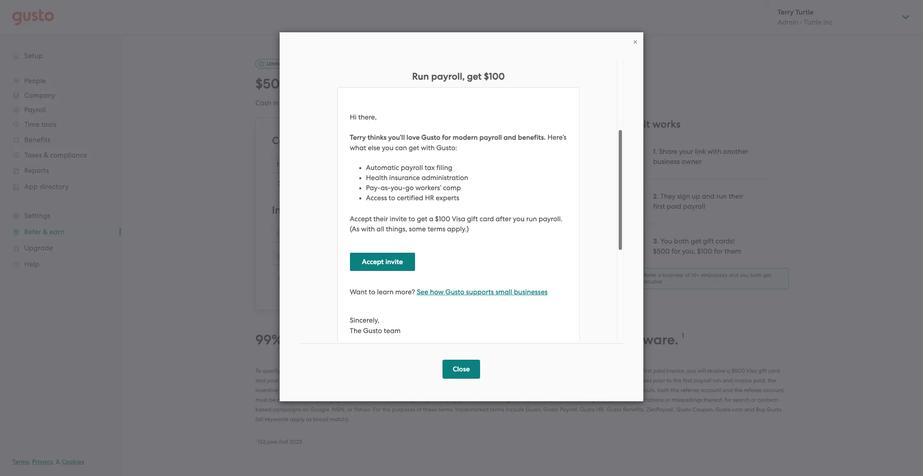 Task type: vqa. For each thing, say whether or not it's contained in the screenshot.
$500 inside the "3 . You both get gift cards! $500 for you, $100 for them"
yes



Task type: locate. For each thing, give the bounding box(es) containing it.
1 vertical spatial trademarked
[[456, 407, 489, 413]]

0 vertical spatial visa
[[747, 368, 758, 374]]

employees up payouts,
[[625, 378, 652, 384]]

in inside to qualify, your referee must sign up for gusto by january 31st, 2024 and run one or more paid payrolls. within thirty (30) calendar days of your referee's first paid invoice, you will receive a $500 visa gift card and your referee will receive a $100 visa gift card. additionally, if you qualify pursuant to these terms and your referee onboards ten (10) or more employees prior to the first payroll run and invoice paid, the incentive offered to you above will increase to $1,000 and the incentive for your referee will increase to $200. in order to be eligible for the promotion payouts, both the referrer account and the referee account must be open at the time the payouts are issued. you cannot participate in pay-per-click advertising on trademarked terms, including any derivations, variations or misspellings thereof, for search or content- based campaigns on google, msn, or yahoo. for the purposes of these terms, trademarked terms include gusto, gusto payroll, gusto hr, gusto benefits, zenpayroll, gusto coupon, gusto.com and buy gusto (all keywords apply as broad match).
[[441, 397, 446, 404]]

yahoo.
[[354, 407, 372, 413]]

a up double!
[[659, 273, 662, 279]]

1 right the an illustration of a heart "image" at the right of page
[[654, 148, 656, 156]]

0 vertical spatial get
[[691, 237, 702, 245]]

referral's
[[463, 99, 490, 108]]

. right the an illustration of a heart "image" at the right of page
[[656, 148, 658, 156]]

2 vertical spatial a
[[328, 378, 332, 384]]

0 horizontal spatial a
[[328, 378, 332, 384]]

payroll inside 2 . they sign up and run their first paid payroll
[[684, 203, 706, 211]]

be
[[561, 387, 567, 394], [269, 397, 276, 404]]

. right an illustration of a gift image on the right of page
[[658, 237, 659, 245]]

payroll up 3 . you both get gift cards! $500 for you, $100 for them at right
[[684, 203, 706, 211]]

the left referrer
[[672, 387, 680, 394]]

of inside refer a business of 10+ employees and you both get double!
[[685, 273, 690, 279]]

or right the 10
[[542, 99, 549, 108]]

1 vertical spatial receive
[[309, 378, 327, 384]]

by right invite
[[301, 204, 313, 217]]

1 horizontal spatial you
[[661, 237, 673, 245]]

sign right they
[[678, 192, 691, 201]]

0 horizontal spatial increase
[[344, 387, 366, 394]]

first up referrer
[[684, 378, 693, 384]]

0 vertical spatial share
[[660, 148, 678, 156]]

derivations,
[[608, 397, 638, 404]]

share the link on: facebook
[[278, 179, 363, 187]]

0 vertical spatial more
[[551, 99, 567, 108]]

trademarked down the in
[[520, 397, 554, 404]]

1 vertical spatial 1
[[682, 332, 685, 341]]

2 vertical spatial up
[[341, 368, 347, 374]]

0 horizontal spatial employees
[[625, 378, 652, 384]]

link
[[374, 135, 391, 147], [696, 148, 707, 156], [311, 179, 322, 187]]

on up as
[[303, 407, 309, 413]]

qualify
[[432, 378, 450, 384]]

0 horizontal spatial trademarked
[[456, 407, 489, 413]]

on
[[512, 397, 519, 404], [303, 407, 309, 413]]

0 vertical spatial of
[[685, 273, 690, 279]]

up
[[358, 99, 367, 107], [693, 192, 701, 201], [341, 368, 347, 374]]

1 horizontal spatial ,
[[53, 459, 54, 466]]

referee's
[[621, 368, 642, 374]]

you down $1,000
[[381, 397, 391, 404]]

additionally,
[[383, 378, 415, 384]]

. left they
[[658, 192, 659, 201]]

promotion
[[607, 387, 633, 394]]

you
[[661, 237, 673, 245], [381, 397, 391, 404]]

small-
[[473, 332, 513, 349]]

increase up advertising
[[488, 387, 509, 394]]

will
[[698, 368, 707, 374], [299, 378, 308, 384], [335, 387, 343, 394], [478, 387, 486, 394]]

1 vertical spatial both
[[751, 273, 763, 279]]

first
[[654, 203, 666, 211], [643, 368, 653, 374], [684, 378, 693, 384]]

if inside to qualify, your referee must sign up for gusto by january 31st, 2024 and run one or more paid payrolls. within thirty (30) calendar days of your referee's first paid invoice, you will receive a $500 visa gift card and your referee will receive a $100 visa gift card. additionally, if you qualify pursuant to these terms and your referee onboards ten (10) or more employees prior to the first payroll run and invoice paid, the incentive offered to you above will increase to $1,000 and the incentive for your referee will increase to $200. in order to be eligible for the promotion payouts, both the referrer account and the referee account must be open at the time the payouts are issued. you cannot participate in pay-per-click advertising on trademarked terms, including any derivations, variations or misspellings thereof, for search or content- based campaigns on google, msn, or yahoo. for the purposes of these terms, trademarked terms include gusto, gusto payroll, gusto hr, gusto benefits, zenpayroll, gusto coupon, gusto.com and buy gusto (all keywords apply as broad match).
[[417, 378, 420, 384]]

1 vertical spatial must
[[256, 397, 268, 404]]

limited
[[267, 61, 285, 67]]

$500 down the limited
[[256, 76, 289, 92]]

incentive up open
[[256, 387, 279, 394]]

zenpayroll,
[[647, 407, 675, 413]]

double!
[[645, 279, 663, 285]]

1 vertical spatial a
[[727, 368, 731, 374]]

benefits,
[[624, 407, 646, 413]]

2 vertical spatial $100
[[333, 378, 345, 384]]

or right msn,
[[347, 407, 353, 413]]

and inside 2 . they sign up and run their first paid payroll
[[703, 192, 715, 201]]

offered
[[280, 387, 299, 394]]

more right the 10
[[551, 99, 567, 108]]

1 vertical spatial you,
[[683, 247, 696, 256]]

your up owner
[[680, 148, 694, 156]]

0 horizontal spatial link
[[311, 179, 322, 187]]

0 horizontal spatial receive
[[309, 378, 327, 384]]

1 horizontal spatial visa
[[747, 368, 758, 374]]

the right the "for"
[[383, 407, 391, 413]]

0 horizontal spatial time
[[287, 61, 298, 67]]

search
[[734, 397, 750, 404]]

$100 inside 3 . you both get gift cards! $500 for you, $100 for them
[[698, 247, 713, 256]]

at
[[292, 397, 297, 404]]

paid
[[667, 203, 682, 211], [484, 368, 495, 374], [654, 368, 666, 374]]

receive up above
[[309, 378, 327, 384]]

, left &
[[53, 459, 54, 466]]

None field
[[272, 156, 530, 173]]

time up google,
[[308, 397, 320, 404]]

1 vertical spatial employees
[[625, 378, 652, 384]]

$100 up signs
[[344, 76, 375, 92]]

or right (10)
[[604, 378, 609, 384]]

0 vertical spatial receive
[[708, 368, 726, 374]]

1 inside 1 . share your link with another business owner
[[654, 148, 656, 156]]

0 vertical spatial must
[[315, 368, 327, 374]]

terms
[[12, 459, 29, 466]]

employees
[[702, 273, 728, 279], [625, 378, 652, 384]]

up right they
[[693, 192, 701, 201]]

0 vertical spatial you
[[661, 237, 673, 245]]

1 horizontal spatial $500
[[654, 247, 671, 256]]

you right 3
[[661, 237, 673, 245]]

$500 down 3
[[654, 247, 671, 256]]

$500 up invoice
[[732, 368, 746, 374]]

payroll up the 'days'
[[570, 332, 615, 349]]

receive up the thereof,
[[708, 368, 726, 374]]

must up above
[[315, 368, 327, 374]]

receive
[[708, 368, 726, 374], [309, 378, 327, 384]]

$100 up 10+
[[698, 247, 713, 256]]

0 horizontal spatial sign
[[329, 368, 339, 374]]

in right cash
[[273, 99, 279, 107]]

1 horizontal spatial get
[[764, 273, 772, 279]]

up inside 2 . they sign up and run their first paid payroll
[[693, 192, 701, 201]]

if down the 2024
[[417, 378, 420, 384]]

invite by email
[[272, 204, 342, 217]]

employees right 10+
[[702, 273, 728, 279]]

in
[[273, 99, 279, 107], [458, 332, 470, 349], [441, 397, 446, 404]]

pursuant
[[451, 378, 474, 384]]

0 vertical spatial link
[[374, 135, 391, 147]]

for
[[373, 407, 381, 413]]

to right pursuant
[[475, 378, 480, 384]]

to right prior
[[667, 378, 672, 384]]

1 horizontal spatial a
[[659, 273, 662, 279]]

0 vertical spatial run
[[717, 192, 728, 201]]

open
[[277, 397, 291, 404]]

how
[[620, 118, 642, 131]]

satisfaction.
[[286, 332, 366, 349]]

0 horizontal spatial be
[[269, 397, 276, 404]]

1 horizontal spatial incentive
[[413, 387, 436, 394]]

get inside refer a business of 10+ employees and you both get double!
[[764, 273, 772, 279]]

gift up paid,
[[759, 368, 768, 374]]

or up buy
[[752, 397, 757, 404]]

0 vertical spatial these
[[482, 378, 496, 384]]

by
[[301, 204, 313, 217], [374, 368, 380, 374]]

be left open
[[269, 397, 276, 404]]

paid,
[[754, 378, 767, 384]]

1 vertical spatial run
[[442, 368, 450, 374]]

calendar
[[564, 368, 587, 374]]

terms, down pay-
[[439, 407, 454, 413]]

1 vertical spatial enter email address email field
[[272, 248, 588, 266]]

. inside 2 . they sign up and run their first paid payroll
[[658, 192, 659, 201]]

in left pay-
[[441, 397, 446, 404]]

these up advertising
[[482, 378, 496, 384]]

0 vertical spatial you,
[[314, 76, 341, 92]]

of
[[685, 273, 690, 279], [601, 368, 607, 374], [417, 407, 422, 413]]

2x
[[623, 271, 640, 287]]

0 vertical spatial enter email address email field
[[272, 225, 588, 243]]

paid inside 2 . they sign up and run their first paid payroll
[[667, 203, 682, 211]]

2 vertical spatial $500
[[732, 368, 746, 374]]

terms,
[[555, 397, 571, 404], [439, 407, 454, 413]]

gusto down content-
[[767, 407, 783, 413]]

and left their on the right
[[703, 192, 715, 201]]

1 horizontal spatial on
[[512, 397, 519, 404]]

0 horizontal spatial share
[[278, 179, 297, 187]]

you inside refer a business of 10+ employees and you both get double!
[[741, 273, 750, 279]]

privacy link
[[32, 459, 53, 466]]

1 vertical spatial get
[[764, 273, 772, 279]]

0 vertical spatial a
[[659, 273, 662, 279]]

the up cannot
[[404, 387, 412, 394]]

of left 10+
[[685, 273, 690, 279]]

1 horizontal spatial share
[[660, 148, 678, 156]]

gift inside 3 . you both get gift cards! $500 for you, $100 for them
[[704, 237, 715, 245]]

paid up prior
[[654, 368, 666, 374]]

0 vertical spatial gift
[[704, 237, 715, 245]]

1 horizontal spatial in
[[441, 397, 446, 404]]

up inside to qualify, your referee must sign up for gusto by january 31st, 2024 and run one or more paid payrolls. within thirty (30) calendar days of your referee's first paid invoice, you will receive a $500 visa gift card and your referee will receive a $100 visa gift card. additionally, if you qualify pursuant to these terms and your referee onboards ten (10) or more employees prior to the first payroll run and invoice paid, the incentive offered to you above will increase to $1,000 and the incentive for your referee will increase to $200. in order to be eligible for the promotion payouts, both the referrer account and the referee account must be open at the time the payouts are issued. you cannot participate in pay-per-click advertising on trademarked terms, including any derivations, variations or misspellings thereof, for search or content- based campaigns on google, msn, or yahoo. for the purposes of these terms, trademarked terms include gusto, gusto payroll, gusto hr, gusto benefits, zenpayroll, gusto coupon, gusto.com and buy gusto (all keywords apply as broad match).
[[341, 368, 347, 374]]

or
[[542, 99, 549, 108], [462, 368, 468, 374], [604, 378, 609, 384], [666, 397, 671, 404], [752, 397, 757, 404], [347, 407, 353, 413]]

1 vertical spatial if
[[417, 378, 420, 384]]

0 horizontal spatial must
[[256, 397, 268, 404]]

and up qualify
[[430, 368, 440, 374]]

the left on:
[[298, 179, 309, 187]]

1 vertical spatial payroll
[[570, 332, 615, 349]]

module__icon___go7vc image
[[633, 39, 639, 45], [577, 231, 584, 237], [577, 253, 584, 260], [278, 276, 285, 282]]

2 enter email address email field from the top
[[272, 248, 588, 266]]

participate
[[411, 397, 440, 404]]

2 . they sign up and run their first paid payroll
[[654, 192, 744, 211]]

be down onboards
[[561, 387, 567, 394]]

incentive up participate
[[413, 387, 436, 394]]

1 vertical spatial sign
[[329, 368, 339, 374]]

0 horizontal spatial gift
[[359, 378, 368, 384]]

0 vertical spatial 1
[[654, 148, 656, 156]]

to right the "order" on the bottom right of page
[[554, 387, 559, 394]]

one
[[451, 368, 461, 374]]

$100
[[344, 76, 375, 92], [698, 247, 713, 256], [333, 378, 345, 384]]

close button
[[443, 360, 481, 379]]

link for share
[[374, 135, 391, 147]]

0 horizontal spatial incentive
[[256, 387, 279, 394]]

visa
[[747, 368, 758, 374], [347, 378, 357, 384]]

1 horizontal spatial gift
[[704, 237, 715, 245]]

to
[[256, 368, 262, 374]]

2 horizontal spatial paid
[[667, 203, 682, 211]]

0 vertical spatial payroll
[[684, 203, 706, 211]]

payroll up referrer
[[694, 378, 712, 384]]

1 vertical spatial them
[[725, 247, 742, 256]]

home image
[[12, 9, 54, 25]]

1 vertical spatial of
[[601, 368, 607, 374]]

both inside 3 . you both get gift cards! $500 for you, $100 for them
[[675, 237, 690, 245]]

1 horizontal spatial up
[[358, 99, 367, 107]]

1 left g2.com
[[256, 438, 257, 444]]

terms down advertising
[[491, 407, 505, 413]]

or right one
[[462, 368, 468, 374]]

run left their on the right
[[717, 192, 728, 201]]

1 horizontal spatial you,
[[683, 247, 696, 256]]

run
[[717, 192, 728, 201], [442, 368, 450, 374], [713, 378, 722, 384]]

2024
[[416, 368, 429, 374]]

up up payouts at the bottom left
[[341, 368, 347, 374]]

them inside 3 . you both get gift cards! $500 for you, $100 for them
[[725, 247, 742, 256]]

1 inside '1 g2.com fall 2023'
[[256, 438, 257, 444]]

2 vertical spatial 1
[[256, 438, 257, 444]]

sign up above
[[329, 368, 339, 374]]

link inside 1 . share your link with another business owner
[[696, 148, 707, 156]]

1 vertical spatial more
[[469, 368, 482, 374]]

terms
[[497, 378, 511, 384], [491, 407, 505, 413]]

terms down payrolls.
[[497, 378, 511, 384]]

1 enter email address email field from the top
[[272, 225, 588, 243]]

share up invite
[[278, 179, 297, 187]]

pay-
[[447, 397, 459, 404]]

0 horizontal spatial on
[[303, 407, 309, 413]]

double!)
[[457, 76, 511, 92]]

increase
[[344, 387, 366, 394], [488, 387, 509, 394]]

0 vertical spatial them
[[400, 76, 433, 92]]

per-
[[459, 397, 470, 404]]

link for share
[[696, 148, 707, 156]]

with
[[708, 148, 722, 156]]

0 horizontal spatial you
[[381, 397, 391, 404]]

cards!
[[716, 237, 735, 245]]

up right signs
[[358, 99, 367, 107]]

10
[[534, 99, 541, 108]]

onboards
[[558, 378, 582, 384]]

you, up 10+
[[683, 247, 696, 256]]

1 horizontal spatial increase
[[488, 387, 509, 394]]

or up zenpayroll,
[[666, 397, 671, 404]]

0 horizontal spatial account
[[701, 387, 722, 394]]

a up gusto.com
[[727, 368, 731, 374]]

business inside 1 . share your link with another business owner
[[654, 158, 681, 166]]

limited time offer
[[267, 61, 311, 67]]

these
[[482, 378, 496, 384], [423, 407, 437, 413]]

1 horizontal spatial by
[[374, 368, 380, 374]]

2 incentive from the left
[[413, 387, 436, 394]]

has
[[521, 99, 532, 108]]

2 horizontal spatial both
[[751, 273, 763, 279]]

3
[[654, 237, 658, 246]]

2 vertical spatial first
[[684, 378, 693, 384]]

time left offer
[[287, 61, 298, 67]]

Enter email address email field
[[272, 225, 588, 243], [272, 248, 588, 266]]

gusto
[[357, 368, 372, 374], [544, 407, 559, 413], [580, 407, 596, 413], [607, 407, 622, 413], [677, 407, 692, 413], [767, 407, 783, 413]]

an illustration of a gift image
[[625, 237, 645, 256]]

2x list
[[620, 134, 790, 290]]

1 horizontal spatial 1
[[654, 148, 656, 156]]

run left one
[[442, 368, 450, 374]]

link up owner
[[696, 148, 707, 156]]

sign inside 2 . they sign up and run their first paid payroll
[[678, 192, 691, 201]]

0 vertical spatial be
[[561, 387, 567, 394]]

business left owner
[[654, 158, 681, 166]]

0 vertical spatial terms,
[[555, 397, 571, 404]]

more up pursuant
[[469, 368, 482, 374]]

99% satisfaction. highest score in small-business payroll software. 1
[[256, 332, 685, 349]]

these down participate
[[423, 407, 437, 413]]

both inside to qualify, your referee must sign up for gusto by january 31st, 2024 and run one or more paid payrolls. within thirty (30) calendar days of your referee's first paid invoice, you will receive a $500 visa gift card and your referee will receive a $100 visa gift card. additionally, if you qualify pursuant to these terms and your referee onboards ten (10) or more employees prior to the first payroll run and invoice paid, the incentive offered to you above will increase to $1,000 and the incentive for your referee will increase to $200. in order to be eligible for the promotion payouts, both the referrer account and the referee account must be open at the time the payouts are issued. you cannot participate in pay-per-click advertising on trademarked terms, including any derivations, variations or misspellings thereof, for search or content- based campaigns on google, msn, or yahoo. for the purposes of these terms, trademarked terms include gusto, gusto payroll, gusto hr, gusto benefits, zenpayroll, gusto coupon, gusto.com and buy gusto (all keywords apply as broad match).
[[658, 387, 670, 394]]

referrer
[[681, 387, 700, 394]]

employees inside refer a business of 10+ employees and you both get double!
[[702, 273, 728, 279]]

more up the promotion
[[610, 378, 624, 384]]

0 vertical spatial sign
[[678, 192, 691, 201]]

0 vertical spatial first
[[654, 203, 666, 211]]

trademarked
[[520, 397, 554, 404], [456, 407, 489, 413]]

card.
[[369, 378, 382, 384]]

visa up paid,
[[747, 368, 758, 374]]

order
[[539, 387, 553, 394]]

misspellings
[[672, 397, 703, 404]]

1 horizontal spatial link
[[374, 135, 391, 147]]

0 horizontal spatial visa
[[347, 378, 357, 384]]

1 vertical spatial in
[[458, 332, 470, 349]]

1 vertical spatial link
[[696, 148, 707, 156]]

. inside 1 . share your link with another business owner
[[656, 148, 658, 156]]

if down (or
[[441, 99, 445, 108]]

first down '2'
[[654, 203, 666, 211]]

you,
[[314, 76, 341, 92], [683, 247, 696, 256]]

twitter button
[[367, 179, 392, 187]]

run up the thereof,
[[713, 378, 722, 384]]

twitter
[[369, 180, 389, 187]]

2 horizontal spatial $500
[[732, 368, 746, 374]]

account menu element
[[768, 0, 912, 34]]

them left (or
[[400, 76, 433, 92]]

card
[[769, 368, 781, 374]]

gift left cards! at the right of page
[[704, 237, 715, 245]]



Task type: describe. For each thing, give the bounding box(es) containing it.
referral
[[316, 99, 339, 107]]

2 horizontal spatial in
[[458, 332, 470, 349]]

1 horizontal spatial terms,
[[555, 397, 571, 404]]

2 vertical spatial gift
[[359, 378, 368, 384]]

gusto,
[[526, 407, 543, 413]]

(30)
[[553, 368, 563, 374]]

99%
[[256, 332, 283, 349]]

1 horizontal spatial more
[[551, 99, 567, 108]]

copy and share your link
[[272, 135, 391, 147]]

your right qualify,
[[283, 368, 294, 374]]

1 increase from the left
[[344, 387, 366, 394]]

and down to
[[256, 378, 266, 384]]

gusto down derivations,
[[607, 407, 622, 413]]

. for 2
[[658, 192, 659, 201]]

advertising
[[482, 397, 511, 404]]

and left invoice
[[723, 378, 734, 384]]

a inside refer a business of 10+ employees and you both get double!
[[659, 273, 662, 279]]

terms link
[[12, 459, 29, 466]]

highest
[[369, 332, 418, 349]]

employees inside to qualify, your referee must sign up for gusto by january 31st, 2024 and run one or more paid payrolls. within thirty (30) calendar days of your referee's first paid invoice, you will receive a $500 visa gift card and your referee will receive a $100 visa gift card. additionally, if you qualify pursuant to these terms and your referee onboards ten (10) or more employees prior to the first payroll run and invoice paid, the incentive offered to you above will increase to $1,000 and the incentive for your referee will increase to $200. in order to be eligible for the promotion payouts, both the referrer account and the referee account must be open at the time the payouts are issued. you cannot participate in pay-per-click advertising on trademarked terms, including any derivations, variations or misspellings thereof, for search or content- based campaigns on google, msn, or yahoo. for the purposes of these terms, trademarked terms include gusto, gusto payroll, gusto hr, gusto benefits, zenpayroll, gusto coupon, gusto.com and buy gusto (all keywords apply as broad match).
[[625, 378, 652, 384]]

1 for 1 g2.com fall 2023
[[256, 438, 257, 444]]

you, inside 3 . you both get gift cards! $500 for you, $100 for them
[[683, 247, 696, 256]]

if your referral's business has 10 or more employees.
[[439, 99, 605, 108]]

2 account from the left
[[764, 387, 785, 394]]

terms , privacy , & cookies
[[12, 459, 84, 466]]

close document
[[280, 32, 644, 402]]

get inside 3 . you both get gift cards! $500 for you, $100 for them
[[691, 237, 702, 245]]

in
[[533, 387, 538, 394]]

1 vertical spatial first
[[643, 368, 653, 374]]

$500 for you, $100 for them (or double!)
[[256, 76, 511, 92]]

your right share
[[350, 135, 372, 147]]

refer a business of 10+ employees and you both get double!
[[645, 273, 772, 285]]

1 vertical spatial be
[[269, 397, 276, 404]]

1 vertical spatial visa
[[347, 378, 357, 384]]

the down 'card'
[[769, 378, 777, 384]]

works
[[653, 118, 681, 131]]

cookies button
[[62, 458, 84, 468]]

1 vertical spatial terms
[[491, 407, 505, 413]]

variations
[[639, 397, 664, 404]]

1 g2.com fall 2023
[[256, 438, 302, 446]]

1 horizontal spatial these
[[482, 378, 496, 384]]

0 vertical spatial trademarked
[[520, 397, 554, 404]]

0 horizontal spatial paid
[[484, 368, 495, 374]]

to qualify, your referee must sign up for gusto by january 31st, 2024 and run one or more paid payrolls. within thirty (30) calendar days of your referee's first paid invoice, you will receive a $500 visa gift card and your referee will receive a $100 visa gift card. additionally, if you qualify pursuant to these terms and your referee onboards ten (10) or more employees prior to the first payroll run and invoice paid, the incentive offered to you above will increase to $1,000 and the incentive for your referee will increase to $200. in order to be eligible for the promotion payouts, both the referrer account and the referee account must be open at the time the payouts are issued. you cannot participate in pay-per-click advertising on trademarked terms, including any derivations, variations or misspellings thereof, for search or content- based campaigns on google, msn, or yahoo. for the purposes of these terms, trademarked terms include gusto, gusto payroll, gusto hr, gusto benefits, zenpayroll, gusto coupon, gusto.com and buy gusto (all keywords apply as broad match).
[[256, 368, 785, 423]]

gusto right gusto, on the right bottom of the page
[[544, 407, 559, 413]]

0 horizontal spatial of
[[417, 407, 422, 413]]

0 horizontal spatial more
[[469, 368, 482, 374]]

how it works
[[620, 118, 681, 131]]

1 horizontal spatial of
[[601, 368, 607, 374]]

cash
[[256, 99, 272, 107]]

and inside refer a business of 10+ employees and you both get double!
[[730, 273, 739, 279]]

google,
[[311, 407, 331, 413]]

1 horizontal spatial receive
[[708, 368, 726, 374]]

up for 99% satisfaction. highest score in small-business payroll software. 1
[[341, 368, 347, 374]]

invoice,
[[667, 368, 686, 374]]

the down above
[[321, 397, 329, 404]]

$500 inside to qualify, your referee must sign up for gusto by january 31st, 2024 and run one or more paid payrolls. within thirty (30) calendar days of your referee's first paid invoice, you will receive a $500 visa gift card and your referee will receive a $100 visa gift card. additionally, if you qualify pursuant to these terms and your referee onboards ten (10) or more employees prior to the first payroll run and invoice paid, the incentive offered to you above will increase to $1,000 and the incentive for your referee will increase to $200. in order to be eligible for the promotion payouts, both the referrer account and the referee account must be open at the time the payouts are issued. you cannot participate in pay-per-click advertising on trademarked terms, including any derivations, variations or misspellings thereof, for search or content- based campaigns on google, msn, or yahoo. for the purposes of these terms, trademarked terms include gusto, gusto payroll, gusto hr, gusto benefits, zenpayroll, gusto coupon, gusto.com and buy gusto (all keywords apply as broad match).
[[732, 368, 746, 374]]

the right at
[[299, 397, 307, 404]]

you inside to qualify, your referee must sign up for gusto by january 31st, 2024 and run one or more paid payrolls. within thirty (30) calendar days of your referee's first paid invoice, you will receive a $500 visa gift card and your referee will receive a $100 visa gift card. additionally, if you qualify pursuant to these terms and your referee onboards ten (10) or more employees prior to the first payroll run and invoice paid, the incentive offered to you above will increase to $1,000 and the incentive for your referee will increase to $200. in order to be eligible for the promotion payouts, both the referrer account and the referee account must be open at the time the payouts are issued. you cannot participate in pay-per-click advertising on trademarked terms, including any derivations, variations or misspellings thereof, for search or content- based campaigns on google, msn, or yahoo. for the purposes of these terms, trademarked terms include gusto, gusto payroll, gusto hr, gusto benefits, zenpayroll, gusto coupon, gusto.com and buy gusto (all keywords apply as broad match).
[[381, 397, 391, 404]]

$500 inside 3 . you both get gift cards! $500 for you, $100 for them
[[654, 247, 671, 256]]

privacy
[[32, 459, 53, 466]]

1 vertical spatial these
[[423, 407, 437, 413]]

and left buy
[[745, 407, 755, 413]]

keywords
[[265, 417, 289, 423]]

within
[[520, 368, 536, 374]]

thirty
[[538, 368, 551, 374]]

buy
[[757, 407, 766, 413]]

both inside refer a business of 10+ employees and you both get double!
[[751, 273, 763, 279]]

share
[[321, 135, 348, 147]]

payroll inside to qualify, your referee must sign up for gusto by january 31st, 2024 and run one or more paid payrolls. within thirty (30) calendar days of your referee's first paid invoice, you will receive a $500 visa gift card and your referee will receive a $100 visa gift card. additionally, if you qualify pursuant to these terms and your referee onboards ten (10) or more employees prior to the first payroll run and invoice paid, the incentive offered to you above will increase to $1,000 and the incentive for your referee will increase to $200. in order to be eligible for the promotion payouts, both the referrer account and the referee account must be open at the time the payouts are issued. you cannot participate in pay-per-click advertising on trademarked terms, including any derivations, variations or misspellings thereof, for search or content- based campaigns on google, msn, or yahoo. for the purposes of these terms, trademarked terms include gusto, gusto payroll, gusto hr, gusto benefits, zenpayroll, gusto coupon, gusto.com and buy gusto (all keywords apply as broad match).
[[694, 378, 712, 384]]

match).
[[330, 417, 350, 423]]

gusto up card.
[[357, 368, 372, 374]]

2 vertical spatial link
[[311, 179, 322, 187]]

employees.
[[569, 99, 605, 108]]

0 horizontal spatial you,
[[314, 76, 341, 92]]

gusto down the misspellings
[[677, 407, 692, 413]]

gusto.
[[379, 99, 400, 107]]

including
[[572, 397, 596, 404]]

your up pay-
[[446, 387, 457, 394]]

1 horizontal spatial paid
[[654, 368, 666, 374]]

&
[[56, 459, 60, 466]]

31st,
[[404, 368, 414, 374]]

your right when
[[300, 99, 314, 107]]

to up issued.
[[367, 387, 372, 394]]

module__icon___go7vc image inside close document
[[633, 39, 639, 45]]

hr,
[[597, 407, 606, 413]]

content-
[[758, 397, 780, 404]]

an illustration of a heart image
[[625, 147, 645, 167]]

2 , from the left
[[53, 459, 54, 466]]

and down additionally,
[[392, 387, 402, 394]]

invoice
[[735, 378, 753, 384]]

your down qualify,
[[267, 378, 279, 384]]

up for $100
[[358, 99, 367, 107]]

time inside to qualify, your referee must sign up for gusto by january 31st, 2024 and run one or more paid payrolls. within thirty (30) calendar days of your referee's first paid invoice, you will receive a $500 visa gift card and your referee will receive a $100 visa gift card. additionally, if you qualify pursuant to these terms and your referee onboards ten (10) or more employees prior to the first payroll run and invoice paid, the incentive offered to you above will increase to $1,000 and the incentive for your referee will increase to $200. in order to be eligible for the promotion payouts, both the referrer account and the referee account must be open at the time the payouts are issued. you cannot participate in pay-per-click advertising on trademarked terms, including any derivations, variations or misspellings thereof, for search or content- based campaigns on google, msn, or yahoo. for the purposes of these terms, trademarked terms include gusto, gusto payroll, gusto hr, gusto benefits, zenpayroll, gusto coupon, gusto.com and buy gusto (all keywords apply as broad match).
[[308, 397, 320, 404]]

the up search
[[735, 387, 743, 394]]

issued.
[[363, 397, 380, 404]]

cannot
[[392, 397, 410, 404]]

$200.
[[517, 387, 531, 394]]

0 vertical spatial $100
[[344, 76, 375, 92]]

campaigns
[[273, 407, 301, 413]]

1 inside "99% satisfaction. highest score in small-business payroll software. 1"
[[682, 332, 685, 341]]

msn,
[[332, 407, 346, 413]]

run inside 2 . they sign up and run their first paid payroll
[[717, 192, 728, 201]]

ten
[[584, 378, 592, 384]]

and
[[513, 378, 525, 384]]

click
[[470, 397, 481, 404]]

include
[[506, 407, 525, 413]]

and up the thereof,
[[723, 387, 734, 394]]

their
[[729, 192, 744, 201]]

fall
[[279, 439, 288, 446]]

$100 inside to qualify, your referee must sign up for gusto by january 31st, 2024 and run one or more paid payrolls. within thirty (30) calendar days of your referee's first paid invoice, you will receive a $500 visa gift card and your referee will receive a $100 visa gift card. additionally, if you qualify pursuant to these terms and your referee onboards ten (10) or more employees prior to the first payroll run and invoice paid, the incentive offered to you above will increase to $1,000 and the incentive for your referee will increase to $200. in order to be eligible for the promotion payouts, both the referrer account and the referee account must be open at the time the payouts are issued. you cannot participate in pay-per-click advertising on trademarked terms, including any derivations, variations or misspellings thereof, for search or content- based campaigns on google, msn, or yahoo. for the purposes of these terms, trademarked terms include gusto, gusto payroll, gusto hr, gusto benefits, zenpayroll, gusto coupon, gusto.com and buy gusto (all keywords apply as broad match).
[[333, 378, 345, 384]]

sign inside to qualify, your referee must sign up for gusto by january 31st, 2024 and run one or more paid payrolls. within thirty (30) calendar days of your referee's first paid invoice, you will receive a $500 visa gift card and your referee will receive a $100 visa gift card. additionally, if you qualify pursuant to these terms and your referee onboards ten (10) or more employees prior to the first payroll run and invoice paid, the incentive offered to you above will increase to $1,000 and the incentive for your referee will increase to $200. in order to be eligible for the promotion payouts, both the referrer account and the referee account must be open at the time the payouts are issued. you cannot participate in pay-per-click advertising on trademarked terms, including any derivations, variations or misspellings thereof, for search or content- based campaigns on google, msn, or yahoo. for the purposes of these terms, trademarked terms include gusto, gusto payroll, gusto hr, gusto benefits, zenpayroll, gusto coupon, gusto.com and buy gusto (all keywords apply as broad match).
[[329, 368, 339, 374]]

offer
[[299, 61, 311, 67]]

2 horizontal spatial more
[[610, 378, 624, 384]]

to right offered at bottom
[[300, 387, 305, 394]]

. for 1
[[656, 148, 658, 156]]

1 account from the left
[[701, 387, 722, 394]]

cookies
[[62, 459, 84, 466]]

0 horizontal spatial them
[[400, 76, 433, 92]]

0 horizontal spatial terms,
[[439, 407, 454, 413]]

1 horizontal spatial be
[[561, 387, 567, 394]]

3 . you both get gift cards! $500 for you, $100 for them
[[654, 237, 742, 256]]

1 horizontal spatial if
[[441, 99, 445, 108]]

owner
[[682, 158, 702, 166]]

invite
[[272, 204, 299, 217]]

refer
[[645, 273, 657, 279]]

your inside 1 . share your link with another business owner
[[680, 148, 694, 156]]

your left referee's
[[608, 368, 619, 374]]

any
[[597, 397, 606, 404]]

0 vertical spatial time
[[287, 61, 298, 67]]

1 vertical spatial on
[[303, 407, 309, 413]]

first inside 2 . they sign up and run their first paid payroll
[[654, 203, 666, 211]]

business up thirty
[[513, 332, 567, 349]]

2 horizontal spatial gift
[[759, 368, 768, 374]]

you inside 3 . you both get gift cards! $500 for you, $100 for them
[[661, 237, 673, 245]]

2 vertical spatial run
[[713, 378, 722, 384]]

2 horizontal spatial a
[[727, 368, 731, 374]]

1 horizontal spatial must
[[315, 368, 327, 374]]

payroll,
[[560, 407, 579, 413]]

business left the 'has'
[[492, 99, 519, 108]]

1 . share your link with another business owner
[[654, 148, 749, 166]]

the down the invoice,
[[674, 378, 682, 384]]

0 horizontal spatial in
[[273, 99, 279, 107]]

. inside 3 . you both get gift cards! $500 for you, $100 for them
[[658, 237, 659, 245]]

thereof,
[[704, 397, 724, 404]]

based
[[256, 407, 272, 413]]

1 for 1 . share your link with another business owner
[[654, 148, 656, 156]]

to down and
[[510, 387, 516, 394]]

0 horizontal spatial $500
[[256, 76, 289, 92]]

2 horizontal spatial first
[[684, 378, 693, 384]]

broad
[[313, 417, 329, 423]]

your down (or
[[447, 99, 461, 108]]

0 vertical spatial terms
[[497, 378, 511, 384]]

1 , from the left
[[29, 459, 31, 466]]

2 increase from the left
[[488, 387, 509, 394]]

and right copy
[[299, 135, 319, 147]]

2
[[654, 192, 658, 201]]

(all
[[256, 417, 264, 423]]

1 incentive from the left
[[256, 387, 279, 394]]

$1,000
[[374, 387, 391, 394]]

linkedin button
[[392, 179, 421, 187]]

january
[[381, 368, 402, 374]]

gusto down including
[[580, 407, 596, 413]]

payouts
[[331, 397, 351, 404]]

the up any
[[597, 387, 605, 394]]

by inside to qualify, your referee must sign up for gusto by january 31st, 2024 and run one or more paid payrolls. within thirty (30) calendar days of your referee's first paid invoice, you will receive a $500 visa gift card and your referee will receive a $100 visa gift card. additionally, if you qualify pursuant to these terms and your referee onboards ten (10) or more employees prior to the first payroll run and invoice paid, the incentive offered to you above will increase to $1,000 and the incentive for your referee will increase to $200. in order to be eligible for the promotion payouts, both the referrer account and the referee account must be open at the time the payouts are issued. you cannot participate in pay-per-click advertising on trademarked terms, including any derivations, variations or misspellings thereof, for search or content- based campaigns on google, msn, or yahoo. for the purposes of these terms, trademarked terms include gusto, gusto payroll, gusto hr, gusto benefits, zenpayroll, gusto coupon, gusto.com and buy gusto (all keywords apply as broad match).
[[374, 368, 380, 374]]

an illustration of a handshake image
[[625, 192, 645, 212]]

0 horizontal spatial by
[[301, 204, 313, 217]]

days
[[588, 368, 600, 374]]

close
[[453, 366, 471, 374]]

your down within
[[526, 378, 537, 384]]

eligible
[[569, 387, 587, 394]]

they
[[661, 192, 676, 201]]

linkedin
[[395, 180, 418, 187]]

when
[[281, 99, 298, 107]]

0 vertical spatial on
[[512, 397, 519, 404]]

share inside 1 . share your link with another business owner
[[660, 148, 678, 156]]

g2.com
[[258, 439, 278, 446]]

business inside refer a business of 10+ employees and you both get double!
[[663, 273, 684, 279]]



